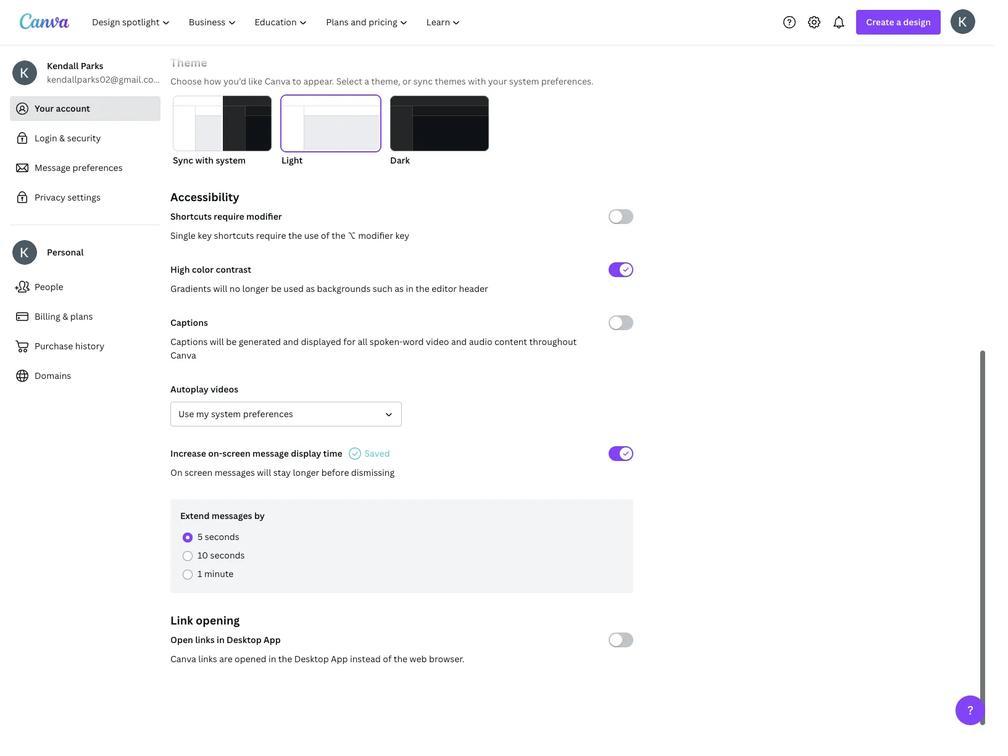 Task type: locate. For each thing, give the bounding box(es) containing it.
1 horizontal spatial with
[[468, 75, 486, 87]]

1 vertical spatial with
[[195, 154, 214, 166]]

of
[[321, 230, 330, 241], [383, 653, 392, 665]]

contrast
[[216, 264, 251, 275]]

message preferences
[[35, 162, 123, 174]]

screen left message
[[222, 448, 251, 459]]

Dark button
[[390, 96, 489, 167]]

& right login
[[59, 132, 65, 144]]

1 and from the left
[[283, 336, 299, 348]]

0 horizontal spatial require
[[214, 211, 244, 222]]

in right such
[[406, 283, 414, 295]]

the left use
[[288, 230, 302, 241]]

key right single
[[198, 230, 212, 241]]

1 minute
[[198, 568, 234, 580]]

1 horizontal spatial require
[[256, 230, 286, 241]]

& for login
[[59, 132, 65, 144]]

be inside the captions will be generated and displayed for all spoken-word video and audio content throughout canva
[[226, 336, 237, 348]]

app up opened
[[264, 634, 281, 646]]

0 vertical spatial will
[[213, 283, 227, 295]]

parks
[[81, 60, 103, 72]]

captions will be generated and displayed for all spoken-word video and audio content throughout canva
[[170, 336, 577, 361]]

captions inside the captions will be generated and displayed for all spoken-word video and audio content throughout canva
[[170, 336, 208, 348]]

link opening
[[170, 613, 240, 628]]

with right sync at the left top
[[195, 154, 214, 166]]

longer down display
[[293, 467, 319, 479]]

captions up autoplay
[[170, 336, 208, 348]]

all
[[358, 336, 368, 348]]

desktop up opened
[[227, 634, 262, 646]]

will left "stay"
[[257, 467, 271, 479]]

1 vertical spatial will
[[210, 336, 224, 348]]

2 as from the left
[[395, 283, 404, 295]]

0 vertical spatial seconds
[[205, 531, 239, 543]]

people link
[[10, 275, 161, 300]]

10
[[198, 550, 208, 561]]

system right my
[[211, 408, 241, 420]]

0 vertical spatial desktop
[[227, 634, 262, 646]]

shortcuts
[[170, 211, 212, 222]]

on screen messages will stay longer before dismissing
[[170, 467, 395, 479]]

0 horizontal spatial in
[[217, 634, 225, 646]]

0 horizontal spatial desktop
[[227, 634, 262, 646]]

or
[[403, 75, 411, 87]]

of right use
[[321, 230, 330, 241]]

system right your
[[509, 75, 539, 87]]

key right ⌥
[[395, 230, 410, 241]]

will
[[213, 283, 227, 295], [210, 336, 224, 348], [257, 467, 271, 479]]

0 vertical spatial in
[[406, 283, 414, 295]]

preferences up message
[[243, 408, 293, 420]]

1 vertical spatial &
[[62, 311, 68, 322]]

0 horizontal spatial with
[[195, 154, 214, 166]]

0 horizontal spatial and
[[283, 336, 299, 348]]

1 horizontal spatial and
[[451, 336, 467, 348]]

sync
[[414, 75, 433, 87]]

2 captions from the top
[[170, 336, 208, 348]]

will for be
[[210, 336, 224, 348]]

links for are
[[198, 653, 217, 665]]

themes
[[435, 75, 466, 87]]

0 horizontal spatial app
[[264, 634, 281, 646]]

0 vertical spatial be
[[271, 283, 282, 295]]

modifier right ⌥
[[358, 230, 393, 241]]

captions for captions will be generated and displayed for all spoken-word video and audio content throughout canva
[[170, 336, 208, 348]]

time
[[323, 448, 342, 459]]

app
[[264, 634, 281, 646], [331, 653, 348, 665]]

0 vertical spatial longer
[[242, 283, 269, 295]]

captions down gradients
[[170, 317, 208, 329]]

with inside the theme choose how you'd like canva to appear. select a theme, or sync themes with your system preferences.
[[468, 75, 486, 87]]

10 seconds
[[198, 550, 245, 561]]

screen down "increase"
[[185, 467, 213, 479]]

sync with system
[[173, 154, 246, 166]]

and left "displayed"
[[283, 336, 299, 348]]

will left generated
[[210, 336, 224, 348]]

1 horizontal spatial screen
[[222, 448, 251, 459]]

color
[[192, 264, 214, 275]]

and right video
[[451, 336, 467, 348]]

content
[[495, 336, 527, 348]]

0 horizontal spatial of
[[321, 230, 330, 241]]

shortcuts require modifier
[[170, 211, 282, 222]]

canva down "open"
[[170, 653, 196, 665]]

longer
[[242, 283, 269, 295], [293, 467, 319, 479]]

modifier up single key shortcuts require the use of the ⌥ modifier key
[[246, 211, 282, 222]]

1 vertical spatial modifier
[[358, 230, 393, 241]]

screen
[[222, 448, 251, 459], [185, 467, 213, 479]]

1 horizontal spatial as
[[395, 283, 404, 295]]

&
[[59, 132, 65, 144], [62, 311, 68, 322]]

system for use my system preferences
[[211, 408, 241, 420]]

be
[[271, 283, 282, 295], [226, 336, 237, 348]]

app left instead
[[331, 653, 348, 665]]

canva up autoplay
[[170, 350, 196, 361]]

the left web
[[394, 653, 408, 665]]

1 horizontal spatial of
[[383, 653, 392, 665]]

0 horizontal spatial key
[[198, 230, 212, 241]]

0 vertical spatial modifier
[[246, 211, 282, 222]]

1 vertical spatial messages
[[212, 510, 252, 522]]

system up accessibility in the top of the page
[[216, 154, 246, 166]]

longer right no
[[242, 283, 269, 295]]

0 horizontal spatial be
[[226, 336, 237, 348]]

key
[[198, 230, 212, 241], [395, 230, 410, 241]]

the
[[288, 230, 302, 241], [332, 230, 346, 241], [416, 283, 430, 295], [278, 653, 292, 665], [394, 653, 408, 665]]

be left used
[[271, 283, 282, 295]]

0 horizontal spatial a
[[365, 75, 369, 87]]

1 vertical spatial screen
[[185, 467, 213, 479]]

Light button
[[282, 96, 380, 167]]

account
[[56, 103, 90, 114]]

links left are
[[198, 653, 217, 665]]

single key shortcuts require the use of the ⌥ modifier key
[[170, 230, 410, 241]]

messages
[[215, 467, 255, 479], [212, 510, 252, 522]]

preferences down login & security link
[[73, 162, 123, 174]]

with left your
[[468, 75, 486, 87]]

in right opened
[[269, 653, 276, 665]]

your account link
[[10, 96, 161, 121]]

instead
[[350, 653, 381, 665]]

personal
[[47, 246, 84, 258]]

1 horizontal spatial desktop
[[294, 653, 329, 665]]

preferences inside button
[[243, 408, 293, 420]]

link
[[170, 613, 193, 628]]

canva inside the captions will be generated and displayed for all spoken-word video and audio content throughout canva
[[170, 350, 196, 361]]

messages down on-
[[215, 467, 255, 479]]

extend
[[180, 510, 210, 522]]

your
[[35, 103, 54, 114]]

dark
[[390, 154, 410, 166]]

as right used
[[306, 283, 315, 295]]

require
[[214, 211, 244, 222], [256, 230, 286, 241]]

1 vertical spatial system
[[216, 154, 246, 166]]

0 vertical spatial captions
[[170, 317, 208, 329]]

1 vertical spatial be
[[226, 336, 237, 348]]

1 vertical spatial longer
[[293, 467, 319, 479]]

1 vertical spatial captions
[[170, 336, 208, 348]]

browser.
[[429, 653, 465, 665]]

saved
[[365, 448, 390, 459]]

require right shortcuts
[[256, 230, 286, 241]]

links for in
[[195, 634, 215, 646]]

light
[[282, 154, 303, 166]]

1 vertical spatial in
[[217, 634, 225, 646]]

autoplay
[[170, 383, 209, 395]]

desktop left instead
[[294, 653, 329, 665]]

1 horizontal spatial key
[[395, 230, 410, 241]]

system inside the theme choose how you'd like canva to appear. select a theme, or sync themes with your system preferences.
[[509, 75, 539, 87]]

theme
[[170, 55, 207, 70]]

2 vertical spatial system
[[211, 408, 241, 420]]

0 vertical spatial links
[[195, 634, 215, 646]]

how
[[204, 75, 221, 87]]

0 vertical spatial &
[[59, 132, 65, 144]]

seconds up minute
[[210, 550, 245, 561]]

2 key from the left
[[395, 230, 410, 241]]

by
[[254, 510, 265, 522]]

canva inside the theme choose how you'd like canva to appear. select a theme, or sync themes with your system preferences.
[[265, 75, 290, 87]]

system
[[509, 75, 539, 87], [216, 154, 246, 166], [211, 408, 241, 420]]

1 horizontal spatial a
[[897, 16, 902, 28]]

links down link opening
[[195, 634, 215, 646]]

will left no
[[213, 283, 227, 295]]

will inside the captions will be generated and displayed for all spoken-word video and audio content throughout canva
[[210, 336, 224, 348]]

billing & plans
[[35, 311, 93, 322]]

5 seconds
[[198, 531, 239, 543]]

messages up 5 seconds
[[212, 510, 252, 522]]

1 vertical spatial require
[[256, 230, 286, 241]]

0 vertical spatial screen
[[222, 448, 251, 459]]

increase on-screen message display time
[[170, 448, 342, 459]]

2 horizontal spatial in
[[406, 283, 414, 295]]

be left generated
[[226, 336, 237, 348]]

message
[[253, 448, 289, 459]]

0 vertical spatial canva
[[265, 75, 290, 87]]

open links in desktop app
[[170, 634, 281, 646]]

& left "plans"
[[62, 311, 68, 322]]

display
[[291, 448, 321, 459]]

in down the opening
[[217, 634, 225, 646]]

security
[[67, 132, 101, 144]]

of right instead
[[383, 653, 392, 665]]

1 vertical spatial desktop
[[294, 653, 329, 665]]

1 vertical spatial app
[[331, 653, 348, 665]]

Sync with system button
[[173, 96, 272, 167]]

choose
[[170, 75, 202, 87]]

a left design at the right top
[[897, 16, 902, 28]]

require up shortcuts
[[214, 211, 244, 222]]

minute
[[204, 568, 234, 580]]

0 horizontal spatial preferences
[[73, 162, 123, 174]]

0 vertical spatial a
[[897, 16, 902, 28]]

0 vertical spatial system
[[509, 75, 539, 87]]

canva left to
[[265, 75, 290, 87]]

1 vertical spatial canva
[[170, 350, 196, 361]]

preferences
[[73, 162, 123, 174], [243, 408, 293, 420]]

0 vertical spatial with
[[468, 75, 486, 87]]

1 horizontal spatial modifier
[[358, 230, 393, 241]]

1 vertical spatial seconds
[[210, 550, 245, 561]]

a right select
[[365, 75, 369, 87]]

1 horizontal spatial preferences
[[243, 408, 293, 420]]

a inside dropdown button
[[897, 16, 902, 28]]

1 vertical spatial links
[[198, 653, 217, 665]]

shortcuts
[[214, 230, 254, 241]]

throughout
[[530, 336, 577, 348]]

displayed
[[301, 336, 341, 348]]

to
[[293, 75, 301, 87]]

on-
[[208, 448, 222, 459]]

1 vertical spatial of
[[383, 653, 392, 665]]

as right such
[[395, 283, 404, 295]]

⌥
[[348, 230, 356, 241]]

autoplay videos
[[170, 383, 238, 395]]

links
[[195, 634, 215, 646], [198, 653, 217, 665]]

seconds up the 10 seconds
[[205, 531, 239, 543]]

5
[[198, 531, 203, 543]]

1 captions from the top
[[170, 317, 208, 329]]

1 vertical spatial preferences
[[243, 408, 293, 420]]

1 horizontal spatial in
[[269, 653, 276, 665]]

0 horizontal spatial as
[[306, 283, 315, 295]]

1 vertical spatial a
[[365, 75, 369, 87]]

desktop
[[227, 634, 262, 646], [294, 653, 329, 665]]



Task type: vqa. For each thing, say whether or not it's contained in the screenshot.
list containing Your projects
no



Task type: describe. For each thing, give the bounding box(es) containing it.
use
[[304, 230, 319, 241]]

domains
[[35, 370, 71, 382]]

0 horizontal spatial modifier
[[246, 211, 282, 222]]

0 horizontal spatial longer
[[242, 283, 269, 295]]

open
[[170, 634, 193, 646]]

domains link
[[10, 364, 161, 388]]

& for billing
[[62, 311, 68, 322]]

0 horizontal spatial screen
[[185, 467, 213, 479]]

2 and from the left
[[451, 336, 467, 348]]

single
[[170, 230, 196, 241]]

with inside button
[[195, 154, 214, 166]]

no
[[230, 283, 240, 295]]

spoken-
[[370, 336, 403, 348]]

system for sync with system
[[216, 154, 246, 166]]

login & security
[[35, 132, 101, 144]]

login & security link
[[10, 126, 161, 151]]

plans
[[70, 311, 93, 322]]

kendall parks image
[[951, 9, 976, 34]]

gradients will no longer be used as backgrounds such as in the editor header
[[170, 283, 488, 295]]

your account
[[35, 103, 90, 114]]

gradients
[[170, 283, 211, 295]]

you'd
[[224, 75, 246, 87]]

2 vertical spatial will
[[257, 467, 271, 479]]

select
[[336, 75, 362, 87]]

purchase history
[[35, 340, 105, 352]]

web
[[410, 653, 427, 665]]

video
[[426, 336, 449, 348]]

word
[[403, 336, 424, 348]]

accessibility
[[170, 190, 239, 204]]

1 key from the left
[[198, 230, 212, 241]]

the right opened
[[278, 653, 292, 665]]

2 vertical spatial canva
[[170, 653, 196, 665]]

message preferences link
[[10, 156, 161, 180]]

preferences.
[[541, 75, 594, 87]]

sync
[[173, 154, 193, 166]]

0 vertical spatial of
[[321, 230, 330, 241]]

header
[[459, 283, 488, 295]]

audio
[[469, 336, 493, 348]]

videos
[[211, 383, 238, 395]]

seconds for 5 seconds
[[205, 531, 239, 543]]

billing & plans link
[[10, 304, 161, 329]]

message
[[35, 162, 70, 174]]

your
[[488, 75, 507, 87]]

history
[[75, 340, 105, 352]]

the left ⌥
[[332, 230, 346, 241]]

1
[[198, 568, 202, 580]]

such
[[373, 283, 393, 295]]

generated
[[239, 336, 281, 348]]

0 vertical spatial preferences
[[73, 162, 123, 174]]

opened
[[235, 653, 266, 665]]

my
[[196, 408, 209, 420]]

a inside the theme choose how you'd like canva to appear. select a theme, or sync themes with your system preferences.
[[365, 75, 369, 87]]

create a design
[[867, 16, 931, 28]]

privacy settings
[[35, 191, 101, 203]]

canva links are opened in the desktop app instead of the web browser.
[[170, 653, 465, 665]]

purchase
[[35, 340, 73, 352]]

for
[[343, 336, 356, 348]]

privacy
[[35, 191, 65, 203]]

Use my system preferences button
[[170, 402, 402, 427]]

opening
[[196, 613, 240, 628]]

privacy settings link
[[10, 185, 161, 210]]

billing
[[35, 311, 60, 322]]

2 vertical spatial in
[[269, 653, 276, 665]]

captions for captions
[[170, 317, 208, 329]]

1 horizontal spatial app
[[331, 653, 348, 665]]

kendallparks02@gmail.com
[[47, 73, 161, 85]]

backgrounds
[[317, 283, 371, 295]]

kendall parks kendallparks02@gmail.com
[[47, 60, 161, 85]]

kendall
[[47, 60, 79, 72]]

the left editor
[[416, 283, 430, 295]]

extend messages by
[[180, 510, 265, 522]]

appear.
[[304, 75, 334, 87]]

theme choose how you'd like canva to appear. select a theme, or sync themes with your system preferences.
[[170, 55, 594, 87]]

stay
[[273, 467, 291, 479]]

before
[[322, 467, 349, 479]]

people
[[35, 281, 63, 293]]

create
[[867, 16, 895, 28]]

0 vertical spatial messages
[[215, 467, 255, 479]]

1 as from the left
[[306, 283, 315, 295]]

1 horizontal spatial be
[[271, 283, 282, 295]]

purchase history link
[[10, 334, 161, 359]]

seconds for 10 seconds
[[210, 550, 245, 561]]

0 vertical spatial app
[[264, 634, 281, 646]]

settings
[[67, 191, 101, 203]]

0 vertical spatial require
[[214, 211, 244, 222]]

like
[[248, 75, 263, 87]]

top level navigation element
[[84, 10, 471, 35]]

theme,
[[371, 75, 400, 87]]

dismissing
[[351, 467, 395, 479]]

1 horizontal spatial longer
[[293, 467, 319, 479]]

high
[[170, 264, 190, 275]]

used
[[284, 283, 304, 295]]

will for no
[[213, 283, 227, 295]]

use my system preferences
[[178, 408, 293, 420]]

extend messages by option group
[[180, 528, 624, 584]]



